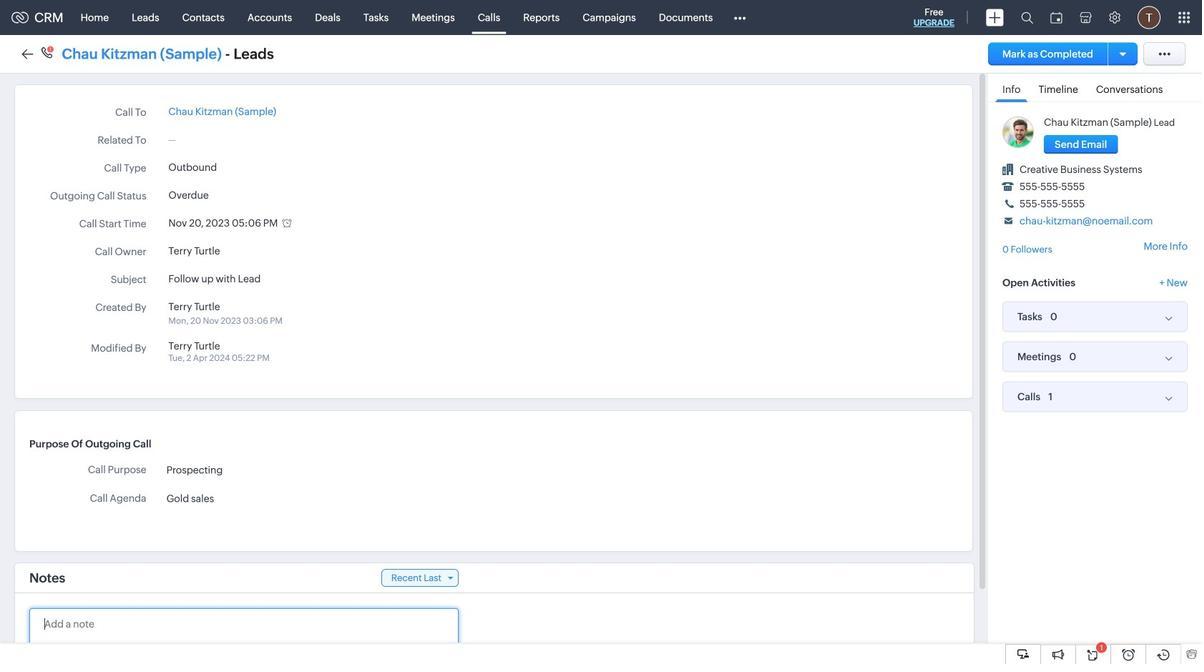 Task type: describe. For each thing, give the bounding box(es) containing it.
calendar image
[[1051, 12, 1063, 23]]

search element
[[1013, 0, 1042, 35]]

profile image
[[1138, 6, 1161, 29]]

create menu image
[[986, 9, 1004, 26]]



Task type: vqa. For each thing, say whether or not it's contained in the screenshot.
profile IMAGE
yes



Task type: locate. For each thing, give the bounding box(es) containing it.
logo image
[[11, 12, 29, 23]]

create menu element
[[978, 0, 1013, 35]]

profile element
[[1129, 0, 1169, 35]]

search image
[[1021, 11, 1033, 24]]

Add a note text field
[[44, 617, 443, 660]]

Other Modules field
[[724, 6, 755, 29]]

None button
[[1044, 135, 1118, 154]]



